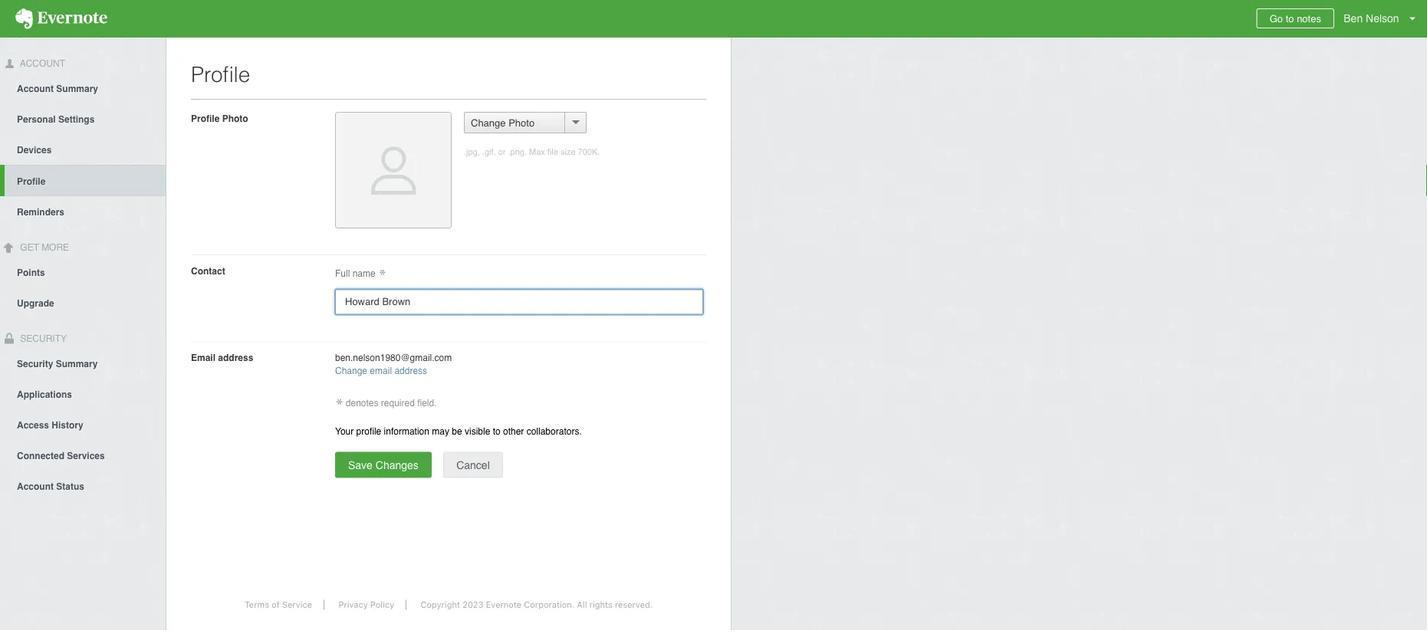 Task type: vqa. For each thing, say whether or not it's contained in the screenshot.
'sort options' field
no



Task type: locate. For each thing, give the bounding box(es) containing it.
change up .gif,
[[471, 117, 506, 128]]

devices
[[17, 145, 52, 156]]

0 vertical spatial change
[[471, 117, 506, 128]]

more
[[42, 242, 69, 253]]

size
[[561, 147, 576, 157]]

summary for security summary
[[56, 359, 98, 369]]

0 vertical spatial address
[[218, 353, 253, 363]]

account up account summary
[[18, 58, 65, 69]]

0 horizontal spatial to
[[493, 426, 501, 437]]

personal settings link
[[0, 103, 166, 134]]

0 vertical spatial account
[[18, 58, 65, 69]]

profile
[[191, 62, 250, 87], [191, 113, 220, 124], [17, 176, 46, 187]]

corporation.
[[524, 600, 575, 610]]

2 vertical spatial account
[[17, 481, 54, 492]]

access
[[17, 420, 49, 431]]

security summary
[[17, 359, 98, 369]]

address right email
[[218, 353, 253, 363]]

1 horizontal spatial address
[[395, 366, 427, 376]]

connected services link
[[0, 440, 166, 471]]

terms
[[245, 600, 269, 610]]

name
[[353, 268, 376, 279]]

security
[[18, 333, 67, 344], [17, 359, 53, 369]]

contact
[[191, 266, 225, 277]]

address
[[218, 353, 253, 363], [395, 366, 427, 376]]

security up applications
[[17, 359, 53, 369]]

history
[[52, 420, 83, 431]]

security inside security summary 'link'
[[17, 359, 53, 369]]

be
[[452, 426, 462, 437]]

1 horizontal spatial photo
[[509, 117, 535, 128]]

personal
[[17, 114, 56, 125]]

profile
[[356, 426, 381, 437]]

0 horizontal spatial address
[[218, 353, 253, 363]]

0 vertical spatial summary
[[56, 83, 98, 94]]

ben.nelson1980@gmail.com change email address
[[335, 353, 452, 376]]

terms of service
[[245, 600, 312, 610]]

devices link
[[0, 134, 166, 165]]

security for security summary
[[17, 359, 53, 369]]

get
[[20, 242, 39, 253]]

may
[[432, 426, 449, 437]]

applications
[[17, 389, 72, 400]]

account for account
[[18, 58, 65, 69]]

full
[[335, 268, 350, 279]]

2 vertical spatial profile
[[17, 176, 46, 187]]

summary
[[56, 83, 98, 94], [56, 359, 98, 369]]

1 vertical spatial change
[[335, 366, 367, 376]]

1 vertical spatial address
[[395, 366, 427, 376]]

profile photo
[[191, 113, 248, 124]]

None submit
[[335, 452, 432, 478], [444, 452, 503, 478], [335, 452, 432, 478], [444, 452, 503, 478]]

account down "connected" at bottom left
[[17, 481, 54, 492]]

access history
[[17, 420, 83, 431]]

0 vertical spatial profile
[[191, 62, 250, 87]]

0 horizontal spatial change
[[335, 366, 367, 376]]

0 horizontal spatial photo
[[222, 113, 248, 124]]

account up the personal on the left top of page
[[17, 83, 54, 94]]

policy
[[370, 600, 394, 610]]

to left "other"
[[493, 426, 501, 437]]

1 vertical spatial profile
[[191, 113, 220, 124]]

rights
[[590, 600, 613, 610]]

reminders
[[17, 207, 64, 218]]

denotes
[[346, 398, 379, 409]]

1 vertical spatial account
[[17, 83, 54, 94]]

information
[[384, 426, 430, 437]]

.jpg,
[[464, 147, 480, 157]]

1 vertical spatial to
[[493, 426, 501, 437]]

upgrade
[[17, 298, 54, 309]]

change
[[471, 117, 506, 128], [335, 366, 367, 376]]

max
[[529, 147, 545, 157]]

required
[[381, 398, 415, 409]]

photo
[[222, 113, 248, 124], [509, 117, 535, 128]]

.gif,
[[482, 147, 496, 157]]

account status
[[17, 481, 84, 492]]

Full name text field
[[335, 289, 703, 315]]

security up the security summary
[[18, 333, 67, 344]]

terms of service link
[[233, 600, 324, 610]]

security summary link
[[0, 348, 166, 378]]

reminders link
[[0, 196, 166, 227]]

summary up personal settings link
[[56, 83, 98, 94]]

summary up applications link
[[56, 359, 98, 369]]

go
[[1270, 13, 1283, 24]]

of
[[272, 600, 280, 610]]

account
[[18, 58, 65, 69], [17, 83, 54, 94], [17, 481, 54, 492]]

applications link
[[0, 378, 166, 409]]

1 vertical spatial summary
[[56, 359, 98, 369]]

privacy
[[339, 600, 368, 610]]

address down ben.nelson1980@gmail.com at the bottom left of page
[[395, 366, 427, 376]]

summary inside 'link'
[[56, 359, 98, 369]]

0 vertical spatial security
[[18, 333, 67, 344]]

other
[[503, 426, 524, 437]]

to
[[1286, 13, 1294, 24], [493, 426, 501, 437]]

photo for profile photo
[[222, 113, 248, 124]]

change left email
[[335, 366, 367, 376]]

service
[[282, 600, 312, 610]]

or
[[498, 147, 506, 157]]

to right go
[[1286, 13, 1294, 24]]

0 vertical spatial to
[[1286, 13, 1294, 24]]

nelson
[[1366, 12, 1400, 25]]

1 vertical spatial security
[[17, 359, 53, 369]]

connected services
[[17, 451, 105, 461]]

profile link
[[5, 165, 166, 196]]

your
[[335, 426, 354, 437]]



Task type: describe. For each thing, give the bounding box(es) containing it.
2023
[[463, 600, 484, 610]]

change photo
[[471, 117, 535, 128]]

ben
[[1344, 12, 1363, 25]]

privacy policy link
[[327, 600, 407, 610]]

your profile information may be visible to other collaborators.
[[335, 426, 582, 437]]

security for security
[[18, 333, 67, 344]]

status
[[56, 481, 84, 492]]

change email address link
[[335, 366, 427, 376]]

settings
[[58, 114, 95, 125]]

get more
[[18, 242, 69, 253]]

privacy policy
[[339, 600, 394, 610]]

collaborators.
[[527, 426, 582, 437]]

go to notes link
[[1257, 8, 1335, 28]]

connected
[[17, 451, 64, 461]]

access history link
[[0, 409, 166, 440]]

account status link
[[0, 471, 166, 501]]

all
[[577, 600, 587, 610]]

profile for profile link
[[17, 176, 46, 187]]

evernote link
[[0, 0, 123, 38]]

profile for profile photo
[[191, 113, 220, 124]]

points link
[[0, 257, 166, 287]]

account summary
[[17, 83, 98, 94]]

account summary link
[[0, 73, 166, 103]]

points
[[17, 267, 45, 278]]

copyright 2023 evernote corporation. all rights reserved.
[[421, 600, 653, 610]]

services
[[67, 451, 105, 461]]

account for account summary
[[17, 83, 54, 94]]

change inside ben.nelson1980@gmail.com change email address
[[335, 366, 367, 376]]

.png.
[[508, 147, 527, 157]]

ben nelson
[[1344, 12, 1400, 25]]

file
[[548, 147, 558, 157]]

denotes required field.
[[343, 398, 437, 409]]

1 horizontal spatial to
[[1286, 13, 1294, 24]]

address inside ben.nelson1980@gmail.com change email address
[[395, 366, 427, 376]]

summary for account summary
[[56, 83, 98, 94]]

.jpg, .gif, or .png. max file size 700k.
[[464, 147, 600, 157]]

email address
[[191, 353, 253, 363]]

notes
[[1297, 13, 1322, 24]]

upgrade link
[[0, 287, 166, 318]]

ben.nelson1980@gmail.com
[[335, 353, 452, 363]]

visible
[[465, 426, 490, 437]]

evernote
[[486, 600, 522, 610]]

go to notes
[[1270, 13, 1322, 24]]

field.
[[417, 398, 437, 409]]

email
[[191, 353, 216, 363]]

account for account status
[[17, 481, 54, 492]]

ben nelson link
[[1340, 0, 1428, 38]]

reserved.
[[615, 600, 653, 610]]

personal settings
[[17, 114, 95, 125]]

1 horizontal spatial change
[[471, 117, 506, 128]]

copyright
[[421, 600, 460, 610]]

700k.
[[578, 147, 600, 157]]

photo for change photo
[[509, 117, 535, 128]]

evernote image
[[0, 8, 123, 29]]

full name
[[335, 268, 378, 279]]

email
[[370, 366, 392, 376]]



